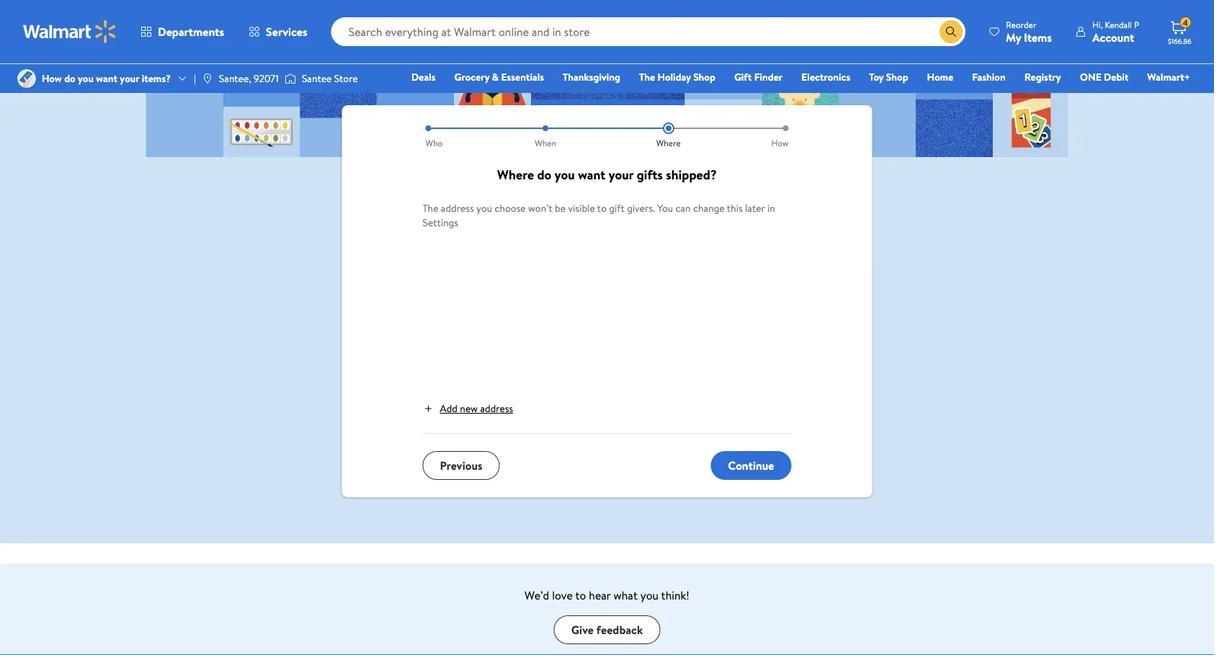Task type: describe. For each thing, give the bounding box(es) containing it.
kendall
[[1105, 18, 1132, 31]]

Walmart Site-Wide search field
[[331, 17, 966, 46]]

grocery
[[454, 70, 490, 84]]

gift
[[609, 201, 625, 215]]

search icon image
[[946, 26, 957, 37]]

give
[[571, 622, 594, 638]]

you right what
[[641, 587, 659, 603]]

love
[[552, 587, 573, 603]]

toy
[[869, 70, 884, 84]]

fashion link
[[966, 69, 1012, 85]]

santee
[[302, 71, 332, 85]]

do for how
[[64, 71, 75, 85]]

give feedback
[[571, 622, 643, 638]]

the for the address you choose won't be visible to gift givers. you can change this later in settings
[[423, 201, 439, 215]]

list containing who
[[423, 123, 792, 149]]

account
[[1092, 29, 1134, 45]]

settings
[[423, 215, 458, 229]]

gift
[[734, 70, 752, 84]]

previous button
[[423, 451, 500, 480]]

reorder
[[1006, 18, 1037, 31]]

deals
[[412, 70, 436, 84]]

home link
[[921, 69, 960, 85]]

thanksgiving
[[563, 70, 620, 84]]

92071
[[254, 71, 279, 85]]

essentials
[[501, 70, 544, 84]]

 image for santee store
[[285, 71, 296, 86]]

p
[[1134, 18, 1139, 31]]

Search search field
[[331, 17, 966, 46]]

who
[[426, 137, 443, 149]]

choose
[[495, 201, 526, 215]]

4
[[1183, 16, 1188, 29]]

services button
[[236, 14, 320, 49]]

departments button
[[128, 14, 236, 49]]

hi, kendall p account
[[1092, 18, 1139, 45]]

when
[[535, 137, 556, 149]]

can
[[676, 201, 691, 215]]

walmart+
[[1148, 70, 1190, 84]]

previous
[[440, 457, 483, 473]]

items
[[1024, 29, 1052, 45]]

one debit
[[1080, 70, 1129, 84]]

1 horizontal spatial address
[[480, 401, 513, 415]]

my
[[1006, 29, 1021, 45]]

2 shop from the left
[[886, 70, 908, 84]]

fashion
[[972, 70, 1006, 84]]

how for how
[[771, 137, 789, 149]]

give feedback button
[[554, 615, 660, 644]]

the for the holiday shop
[[639, 70, 655, 84]]

do for where
[[537, 166, 552, 184]]

holiday
[[658, 70, 691, 84]]

deals link
[[405, 69, 442, 85]]

how list item
[[730, 123, 792, 149]]

departments
[[158, 24, 224, 40]]

toy shop link
[[863, 69, 915, 85]]

finder
[[754, 70, 783, 84]]

want for items?
[[96, 71, 117, 85]]

grocery & essentials link
[[448, 69, 551, 85]]

shipped?
[[666, 166, 717, 184]]

electronics link
[[795, 69, 857, 85]]

add
[[440, 401, 458, 415]]

the address you choose won't be visible to gift givers. you can change this later in settings
[[423, 201, 775, 229]]

new
[[460, 401, 478, 415]]

you for how
[[78, 71, 94, 85]]

toy shop
[[869, 70, 908, 84]]

visible
[[568, 201, 595, 215]]

in
[[767, 201, 775, 215]]

continue button
[[711, 451, 792, 480]]

store
[[334, 71, 358, 85]]

hi,
[[1092, 18, 1103, 31]]

you
[[657, 201, 673, 215]]

won't
[[528, 201, 553, 215]]

feedback
[[597, 622, 643, 638]]

this
[[727, 201, 743, 215]]

one
[[1080, 70, 1102, 84]]

where for where do you want your gifts shipped?
[[497, 166, 534, 184]]



Task type: vqa. For each thing, say whether or not it's contained in the screenshot.
the How list item
yes



Task type: locate. For each thing, give the bounding box(es) containing it.
we'd
[[525, 587, 549, 603]]

0 vertical spatial where
[[656, 137, 681, 149]]

1 horizontal spatial to
[[597, 201, 607, 215]]

1 horizontal spatial where
[[656, 137, 681, 149]]

to inside the address you choose won't be visible to gift givers. you can change this later in settings
[[597, 201, 607, 215]]

where for where
[[656, 137, 681, 149]]

services
[[266, 24, 307, 40]]

registry link
[[1018, 69, 1068, 85]]

add new address
[[440, 401, 513, 415]]

0 horizontal spatial to
[[575, 587, 586, 603]]

do down "walmart" image
[[64, 71, 75, 85]]

0 horizontal spatial do
[[64, 71, 75, 85]]

you left choose
[[476, 201, 492, 215]]

your for gifts
[[609, 166, 634, 184]]

your left gifts
[[609, 166, 634, 184]]

santee,
[[219, 71, 251, 85]]

want up visible
[[578, 166, 606, 184]]

your left items?
[[120, 71, 139, 85]]

what
[[614, 587, 638, 603]]

0 horizontal spatial shop
[[693, 70, 716, 84]]

1 horizontal spatial shop
[[886, 70, 908, 84]]

we'd love to hear what you think!
[[525, 587, 690, 603]]

to
[[597, 201, 607, 215], [575, 587, 586, 603]]

0 horizontal spatial where
[[497, 166, 534, 184]]

you inside the address you choose won't be visible to gift givers. you can change this later in settings
[[476, 201, 492, 215]]

|
[[194, 71, 196, 85]]

0 horizontal spatial address
[[441, 201, 474, 215]]

where
[[656, 137, 681, 149], [497, 166, 534, 184]]

the left holiday
[[639, 70, 655, 84]]

change
[[693, 201, 725, 215]]

how for how do you want your items?
[[42, 71, 62, 85]]

0 horizontal spatial the
[[423, 201, 439, 215]]

1 vertical spatial want
[[578, 166, 606, 184]]

how
[[42, 71, 62, 85], [771, 137, 789, 149]]

you for where
[[555, 166, 575, 184]]

the
[[639, 70, 655, 84], [423, 201, 439, 215]]

1 vertical spatial to
[[575, 587, 586, 603]]

0 vertical spatial want
[[96, 71, 117, 85]]

 image
[[17, 69, 36, 88], [285, 71, 296, 86]]

shop right holiday
[[693, 70, 716, 84]]

givers.
[[627, 201, 655, 215]]

1 vertical spatial how
[[771, 137, 789, 149]]

where list item
[[607, 123, 730, 149]]

 image for how do you want your items?
[[17, 69, 36, 88]]

0 vertical spatial how
[[42, 71, 62, 85]]

shop
[[693, 70, 716, 84], [886, 70, 908, 84]]

walmart image
[[23, 20, 117, 43]]

you up be
[[555, 166, 575, 184]]

 image down "walmart" image
[[17, 69, 36, 88]]

do down when
[[537, 166, 552, 184]]

1 shop from the left
[[693, 70, 716, 84]]

you for the
[[476, 201, 492, 215]]

where do you want your gifts shipped?
[[497, 166, 717, 184]]

where up choose
[[497, 166, 534, 184]]

continue
[[728, 457, 774, 473]]

0 horizontal spatial how
[[42, 71, 62, 85]]

think!
[[661, 587, 690, 603]]

your
[[120, 71, 139, 85], [609, 166, 634, 184]]

you down "walmart" image
[[78, 71, 94, 85]]

1 vertical spatial where
[[497, 166, 534, 184]]

address left choose
[[441, 201, 474, 215]]

0 vertical spatial the
[[639, 70, 655, 84]]

do
[[64, 71, 75, 85], [537, 166, 552, 184]]

want left items?
[[96, 71, 117, 85]]

you
[[78, 71, 94, 85], [555, 166, 575, 184], [476, 201, 492, 215], [641, 587, 659, 603]]

0 vertical spatial to
[[597, 201, 607, 215]]

list
[[423, 123, 792, 149]]

santee store
[[302, 71, 358, 85]]

where up gifts
[[656, 137, 681, 149]]

be
[[555, 201, 566, 215]]

want for gifts
[[578, 166, 606, 184]]

who list item
[[423, 123, 484, 149]]

1 horizontal spatial the
[[639, 70, 655, 84]]

how inside list item
[[771, 137, 789, 149]]

one debit link
[[1074, 69, 1135, 85]]

1 horizontal spatial  image
[[285, 71, 296, 86]]

to left gift
[[597, 201, 607, 215]]

&
[[492, 70, 499, 84]]

the inside the address you choose won't be visible to gift givers. you can change this later in settings
[[423, 201, 439, 215]]

debit
[[1104, 70, 1129, 84]]

the down who
[[423, 201, 439, 215]]

0 vertical spatial your
[[120, 71, 139, 85]]

1 vertical spatial address
[[480, 401, 513, 415]]

1 vertical spatial your
[[609, 166, 634, 184]]

$166.86
[[1168, 36, 1192, 46]]

 image
[[202, 73, 213, 84]]

reorder my items
[[1006, 18, 1052, 45]]

walmart+ link
[[1141, 69, 1197, 85]]

address inside the address you choose won't be visible to gift givers. you can change this later in settings
[[441, 201, 474, 215]]

to right love
[[575, 587, 586, 603]]

0 horizontal spatial  image
[[17, 69, 36, 88]]

how down "walmart" image
[[42, 71, 62, 85]]

electronics
[[802, 70, 850, 84]]

hear
[[589, 587, 611, 603]]

1 vertical spatial do
[[537, 166, 552, 184]]

gifts
[[637, 166, 663, 184]]

the holiday shop link
[[633, 69, 722, 85]]

your for items?
[[120, 71, 139, 85]]

address
[[441, 201, 474, 215], [480, 401, 513, 415]]

thanksgiving link
[[556, 69, 627, 85]]

when list item
[[484, 123, 607, 149]]

1 vertical spatial the
[[423, 201, 439, 215]]

1 horizontal spatial how
[[771, 137, 789, 149]]

santee, 92071
[[219, 71, 279, 85]]

0 horizontal spatial your
[[120, 71, 139, 85]]

 image right 92071
[[285, 71, 296, 86]]

grocery & essentials
[[454, 70, 544, 84]]

0 horizontal spatial want
[[96, 71, 117, 85]]

0 vertical spatial address
[[441, 201, 474, 215]]

shop right toy
[[886, 70, 908, 84]]

address right new
[[480, 401, 513, 415]]

add new address button
[[423, 401, 513, 415]]

gift finder
[[734, 70, 783, 84]]

registry
[[1025, 70, 1061, 84]]

home
[[927, 70, 954, 84]]

1 horizontal spatial want
[[578, 166, 606, 184]]

the holiday shop
[[639, 70, 716, 84]]

items?
[[142, 71, 171, 85]]

1 horizontal spatial your
[[609, 166, 634, 184]]

how do you want your items?
[[42, 71, 171, 85]]

0 vertical spatial do
[[64, 71, 75, 85]]

how up in
[[771, 137, 789, 149]]

where inside list item
[[656, 137, 681, 149]]

want
[[96, 71, 117, 85], [578, 166, 606, 184]]

later
[[745, 201, 765, 215]]

1 horizontal spatial do
[[537, 166, 552, 184]]

gift finder link
[[728, 69, 789, 85]]



